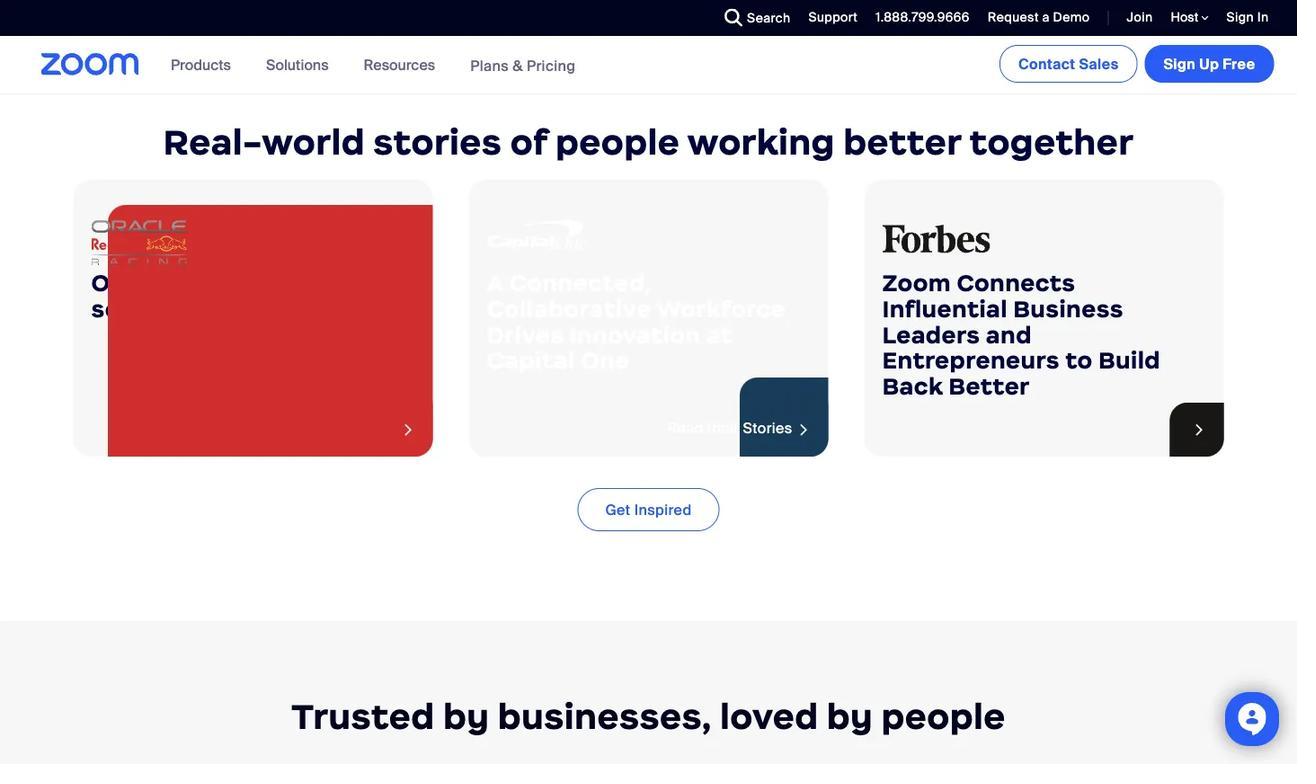 Task type: vqa. For each thing, say whether or not it's contained in the screenshot.
Open chat icon
no



Task type: locate. For each thing, give the bounding box(es) containing it.
zoom
[[883, 268, 952, 297], [325, 294, 394, 323]]

business
[[1014, 294, 1124, 323]]

request a demo link
[[975, 0, 1095, 36], [988, 9, 1091, 26]]

zoom logo image
[[41, 53, 140, 76]]

sign
[[1227, 9, 1255, 26], [1164, 54, 1196, 73]]

together
[[970, 120, 1135, 165]]

sign left up
[[1164, 54, 1196, 73]]

a
[[1043, 9, 1050, 26]]

innovation
[[570, 320, 701, 349]]

1 vertical spatial sign
[[1164, 54, 1196, 73]]

support link
[[796, 0, 863, 36], [809, 9, 858, 26]]

and
[[987, 320, 1032, 349]]

search button
[[712, 0, 796, 36]]

better
[[844, 120, 962, 165]]

sets
[[91, 294, 145, 323]]

zoom connects influential business leaders and entrepreneurs to build back better
[[883, 268, 1161, 401]]

in
[[1258, 9, 1270, 26]]

sales
[[1080, 54, 1119, 73]]

host
[[1172, 9, 1202, 26]]

by
[[443, 695, 490, 739], [827, 695, 874, 739]]

sign in
[[1227, 9, 1270, 26]]

1 right image from the left
[[400, 417, 418, 443]]

0 horizontal spatial right image
[[400, 417, 418, 443]]

drives
[[487, 320, 564, 349]]

bull
[[230, 268, 276, 297]]

products
[[171, 55, 231, 74]]

support
[[809, 9, 858, 26]]

solutions
[[266, 55, 329, 74]]

sign up free button
[[1145, 45, 1275, 83]]

oracle red bull racing sets the pace with zoom
[[91, 268, 394, 323]]

sign for sign in
[[1227, 9, 1255, 26]]

join link left the host
[[1114, 0, 1158, 36]]

2 right image from the left
[[1191, 417, 1210, 443]]

build
[[1099, 346, 1161, 375]]

0 horizontal spatial people
[[556, 120, 680, 165]]

right image
[[400, 417, 418, 443], [1191, 417, 1210, 443]]

meetings navigation
[[997, 36, 1279, 86]]

sign up free
[[1164, 54, 1256, 73]]

1 horizontal spatial zoom
[[883, 268, 952, 297]]

zoom up leaders
[[883, 268, 952, 297]]

of
[[511, 120, 547, 165]]

trusted
[[292, 695, 435, 739]]

2 by from the left
[[827, 695, 874, 739]]

join link
[[1114, 0, 1158, 36], [1127, 9, 1154, 26]]

with
[[264, 294, 319, 323]]

capital
[[487, 346, 576, 375]]

get inspired link
[[578, 489, 720, 532]]

plans & pricing link
[[471, 56, 576, 75], [471, 56, 576, 75]]

&
[[513, 56, 523, 75]]

1 horizontal spatial by
[[827, 695, 874, 739]]

sign in link
[[1214, 0, 1279, 36], [1227, 9, 1270, 26]]

loved
[[720, 695, 819, 739]]

join
[[1127, 9, 1154, 26]]

back
[[883, 372, 944, 401]]

people
[[556, 120, 680, 165], [882, 695, 1006, 739]]

1 horizontal spatial sign
[[1227, 9, 1255, 26]]

better
[[949, 372, 1031, 401]]

connects
[[957, 268, 1076, 297]]

join link up meetings navigation
[[1127, 9, 1154, 26]]

banner
[[19, 36, 1279, 95]]

solutions button
[[266, 36, 337, 94]]

sign left in
[[1227, 9, 1255, 26]]

zoom right with
[[325, 294, 394, 323]]

1 horizontal spatial right image
[[1191, 417, 1210, 443]]

leaders
[[883, 320, 981, 349]]

sign inside button
[[1164, 54, 1196, 73]]

0 horizontal spatial sign
[[1164, 54, 1196, 73]]

collaborative
[[487, 294, 652, 323]]

0 vertical spatial sign
[[1227, 9, 1255, 26]]

plans & pricing
[[471, 56, 576, 75]]

1.888.799.9666 button
[[863, 0, 975, 36], [876, 9, 970, 26]]

one
[[581, 346, 630, 375]]

0 horizontal spatial by
[[443, 695, 490, 739]]

1 vertical spatial people
[[882, 695, 1006, 739]]

0 horizontal spatial zoom
[[325, 294, 394, 323]]

get inspired
[[606, 501, 692, 520]]



Task type: describe. For each thing, give the bounding box(es) containing it.
up
[[1200, 54, 1220, 73]]

working
[[688, 120, 836, 165]]

1 by from the left
[[443, 695, 490, 739]]

zoom inside oracle red bull racing sets the pace with zoom
[[325, 294, 394, 323]]

real-world stories of people working better together
[[163, 120, 1135, 165]]

host button
[[1172, 9, 1209, 26]]

real-
[[163, 120, 262, 165]]

plans
[[471, 56, 509, 75]]

stories
[[374, 120, 502, 165]]

influential
[[883, 294, 1008, 323]]

pricing
[[527, 56, 576, 75]]

inspired
[[635, 501, 692, 520]]

a connected, collaborative workforce drives innovation at capital one
[[487, 268, 786, 375]]

trusted by businesses, loved by people
[[292, 695, 1006, 739]]

sign for sign up free
[[1164, 54, 1196, 73]]

at
[[707, 320, 733, 349]]

workforce
[[657, 294, 786, 323]]

a
[[487, 268, 504, 297]]

right image
[[795, 417, 814, 443]]

1 horizontal spatial people
[[882, 695, 1006, 739]]

contact sales
[[1019, 54, 1119, 73]]

search
[[748, 9, 791, 26]]

get
[[606, 501, 631, 520]]

businesses,
[[498, 695, 712, 739]]

oracle
[[91, 268, 171, 297]]

0 vertical spatial people
[[556, 120, 680, 165]]

banner containing contact sales
[[19, 36, 1279, 95]]

products button
[[171, 36, 239, 94]]

request
[[988, 9, 1040, 26]]

contact sales link
[[1000, 45, 1138, 83]]

request a demo
[[988, 9, 1091, 26]]

free
[[1223, 54, 1256, 73]]

resources
[[364, 55, 435, 74]]

connected,
[[510, 268, 652, 297]]

to
[[1066, 346, 1094, 375]]

contact
[[1019, 54, 1076, 73]]

zoom inside zoom connects influential business leaders and entrepreneurs to build back better
[[883, 268, 952, 297]]

pace
[[199, 294, 259, 323]]

racing
[[282, 268, 367, 297]]

product information navigation
[[158, 36, 590, 95]]

resources button
[[364, 36, 444, 94]]

world
[[262, 120, 365, 165]]

red
[[177, 268, 225, 297]]

entrepreneurs
[[883, 346, 1060, 375]]

the
[[151, 294, 193, 323]]

1.888.799.9666
[[876, 9, 970, 26]]

demo
[[1054, 9, 1091, 26]]



